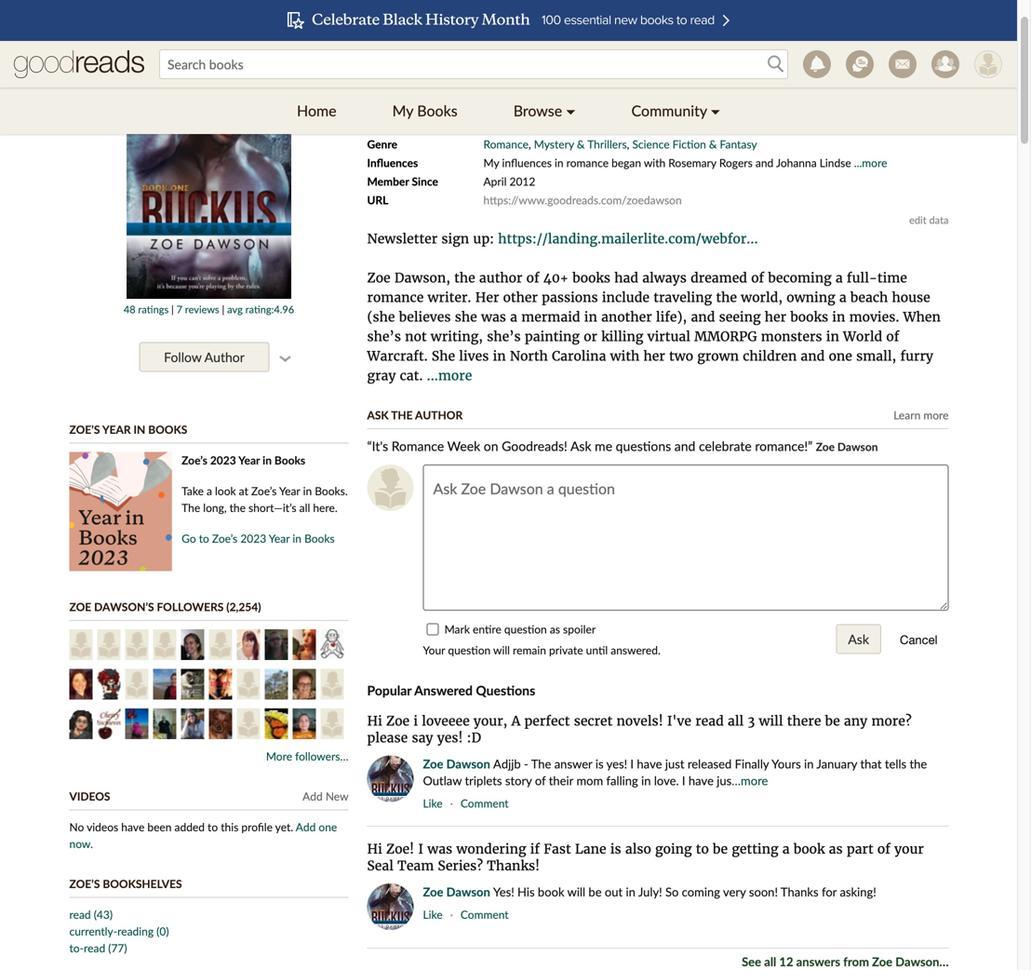 Task type: describe. For each thing, give the bounding box(es) containing it.
yes! inside adjjb - the answer is yes! i have just released finally yours in january that tells the outlaw triplets story of their mom falling in love. i have jus
[[607, 756, 628, 771]]

stephanie image
[[97, 669, 121, 700]]

the down dreamed
[[716, 289, 737, 306]]

…more
[[732, 773, 768, 788]]

"it's romance week on goodreads! ask me questions and celebrate romance!" zoe dawson
[[367, 438, 878, 454]]

dawson…
[[896, 954, 949, 969]]

Mark entire question as spoiler checkbox
[[427, 623, 439, 635]]

zoe's bookshelves
[[69, 877, 182, 891]]

read (43) currently-reading (0) to-read (77)
[[69, 908, 169, 955]]

year in books image
[[69, 452, 172, 571]]

and down traveling
[[691, 309, 715, 325]]

of inside hi zoe! i was wondering if fast lane is also going to be getting a book as part of your seal team series?  thanks!
[[878, 841, 891, 857]]

add one now. link
[[69, 820, 337, 850]]

furry
[[901, 348, 934, 364]]

world
[[844, 328, 883, 345]]

alyce image
[[237, 708, 260, 739]]

no
[[69, 820, 84, 834]]

part
[[847, 841, 874, 857]]

very
[[723, 884, 746, 899]]

the down cat.
[[391, 408, 413, 422]]

yours
[[772, 756, 801, 771]]

profile
[[241, 820, 273, 834]]

if
[[530, 841, 540, 857]]

soon!
[[749, 884, 778, 899]]

zoe's for zoe's bookshelves
[[69, 877, 100, 891]]

lindse
[[820, 156, 852, 169]]

mystery & thrillers link
[[534, 137, 627, 151]]

1 she's from the left
[[367, 328, 401, 345]]

in left world
[[827, 328, 840, 345]]

up:
[[473, 230, 494, 247]]

2 horizontal spatial all
[[765, 954, 777, 969]]

zoedawsonauthor genre
[[367, 119, 571, 151]]

Search books text field
[[159, 49, 789, 79]]

year left in
[[102, 423, 131, 436]]

year inside the "take a look at zoe's year in books. the  long, the short—it's all here."
[[279, 484, 300, 498]]

in up the "take a look at zoe's year in books. the  long, the short—it's all here."
[[263, 453, 272, 467]]

beth image
[[125, 629, 148, 660]]

mom
[[577, 773, 603, 788]]

celebrate
[[699, 438, 752, 454]]

sheila image
[[153, 708, 176, 739]]

perfect
[[525, 713, 570, 729]]

maria image
[[293, 708, 316, 739]]

rita le... image
[[69, 629, 93, 660]]

in down short—it's
[[293, 532, 302, 545]]

in up or
[[584, 309, 598, 325]]

romance!"
[[755, 438, 813, 454]]

hi zoe i loveeee your, a perfect secret novels! i've read all 3 will there be any more? please say yes! :d
[[367, 713, 912, 746]]

january
[[817, 756, 858, 771]]

to inside hi zoe! i was wondering if fast lane is also going to be getting a book as part of your seal team series?  thanks!
[[696, 841, 709, 857]]

and down monsters at the right top of the page
[[801, 348, 825, 364]]

take a look at zoe's year in books. the  long, the short—it's all here.
[[182, 484, 348, 514]]

jeanne image
[[125, 669, 148, 700]]

comment for :d
[[461, 796, 509, 810]]

writing,
[[431, 328, 483, 345]]

time
[[878, 270, 908, 286]]

linda l... image
[[293, 669, 316, 700]]

michell... image
[[237, 629, 260, 660]]

a left beach
[[840, 289, 847, 306]]

house
[[892, 289, 931, 306]]

dawson up my books
[[406, 46, 481, 69]]

catrina image
[[237, 669, 260, 700]]

my group discussions image
[[846, 50, 874, 78]]

my for influences
[[484, 156, 499, 169]]

0 vertical spatial zoe dawson
[[367, 46, 481, 69]]

science fiction & fantasy link
[[633, 137, 757, 151]]

inbox image
[[889, 50, 917, 78]]

to-
[[69, 941, 84, 955]]

secret
[[574, 713, 613, 729]]

and inside my influences in romance began with rosemary rogers and johanna lindse ...more member since
[[756, 156, 774, 169]]

love.
[[654, 773, 679, 788]]

the inside the "take a look at zoe's year in books. the  long, the short—it's all here."
[[230, 501, 246, 514]]

1 & from the left
[[577, 137, 585, 151]]

reading
[[117, 924, 154, 938]]

reviews
[[185, 303, 219, 316]]

1 vertical spatial i
[[682, 773, 686, 788]]

ask the author link
[[367, 408, 463, 422]]

all inside hi zoe i loveeee your, a perfect secret novels! i've read all 3 will there be any more? please say yes! :d
[[728, 713, 744, 729]]

1 vertical spatial have
[[689, 773, 714, 788]]

1 vertical spatial ...more link
[[427, 367, 472, 384]]

mystery
[[534, 137, 574, 151]]

bookshelves
[[103, 877, 182, 891]]

dawson down series?
[[447, 884, 491, 899]]

week
[[447, 438, 481, 454]]

1 horizontal spatial 2023
[[240, 532, 266, 545]]

children
[[743, 348, 797, 364]]

i've
[[667, 713, 692, 729]]

like link for team
[[423, 908, 447, 921]]

romance link
[[484, 137, 529, 151]]

like for :d
[[423, 796, 443, 810]]

zoe dawson link for team
[[423, 884, 491, 899]]

author for goodreads author
[[908, 50, 949, 66]]

now.
[[69, 837, 93, 850]]

ask button
[[836, 624, 882, 654]]

▾ for community ▾
[[711, 101, 721, 120]]

so
[[666, 884, 679, 899]]

april 2012 url
[[367, 175, 536, 207]]

a down other
[[510, 309, 518, 325]]

one inside zoe dawson, the author of 40+ books had always dreamed of becoming a full-time romance writer. her other passions include traveling the world, owning a beach house (she believes she was a mermaid in another life), and seeing her books in movies. when she's not writing, she's painting or killing virtual mmorpg monsters in world of warcraft. she lives in north carolina with her two grown children and one small, furry gray cat.
[[829, 348, 853, 364]]

in right lives
[[493, 348, 506, 364]]

1 vertical spatial ...more
[[427, 367, 472, 384]]

more followers… link
[[266, 748, 349, 765]]

been
[[147, 820, 172, 834]]

(43)
[[94, 908, 113, 921]]

monsters
[[761, 328, 823, 345]]

add new
[[303, 789, 349, 803]]

was inside zoe dawson, the author of 40+ books had always dreamed of becoming a full-time romance writer. her other passions include traveling the world, owning a beach house (she believes she was a mermaid in another life), and seeing her books in movies. when she's not writing, she's painting or killing virtual mmorpg monsters in world of warcraft. she lives in north carolina with her two grown children and one small, furry gray cat.
[[481, 309, 506, 325]]

of inside adjjb - the answer is yes! i have just released finally yours in january that tells the outlaw triplets story of their mom falling in love. i have jus
[[535, 773, 546, 788]]

the inside the "take a look at zoe's year in books. the  long, the short—it's all here."
[[182, 501, 200, 514]]

in right yours
[[804, 756, 814, 771]]

1 , from the left
[[529, 137, 531, 151]]

book inside hi zoe! i was wondering if fast lane is also going to be getting a book as part of your seal team series?  thanks!
[[794, 841, 825, 857]]

wende image
[[209, 629, 232, 660]]

will inside hi zoe i loveeee your, a perfect secret novels! i've read all 3 will there be any more? please say yes! :d
[[759, 713, 784, 729]]

of left 40+
[[527, 270, 540, 286]]

2 & from the left
[[709, 137, 717, 151]]

betty c... image
[[321, 669, 344, 700]]

owning
[[787, 289, 836, 306]]

0 horizontal spatial question
[[448, 643, 491, 657]]

my books
[[393, 101, 458, 120]]

0 horizontal spatial as
[[550, 622, 560, 636]]

go to zoe's 2023 year in books
[[182, 532, 335, 545]]

0 vertical spatial 2023
[[210, 453, 236, 467]]

carolina
[[552, 348, 606, 364]]

a inside hi zoe! i was wondering if fast lane is also going to be getting a book as part of your seal team series?  thanks!
[[783, 841, 790, 857]]

tells
[[885, 756, 907, 771]]

goodreads author
[[842, 50, 949, 66]]

romance inside zoe dawson, the author of 40+ books had always dreamed of becoming a full-time romance writer. her other passions include traveling the world, owning a beach house (she believes she was a mermaid in another life), and seeing her books in movies. when she's not writing, she's painting or killing virtual mmorpg monsters in world of warcraft. she lives in north carolina with her two grown children and one small, furry gray cat.
[[367, 289, 424, 306]]

was inside hi zoe! i was wondering if fast lane is also going to be getting a book as part of your seal team series?  thanks!
[[428, 841, 453, 857]]

zoe's bookshelves link
[[69, 877, 182, 891]]

1 vertical spatial zoe dawson
[[423, 756, 491, 771]]

finally
[[735, 756, 769, 771]]

author for follow author
[[205, 349, 245, 365]]

1 vertical spatial to
[[208, 820, 218, 834]]

"it's
[[367, 438, 388, 454]]

0 horizontal spatial her
[[644, 348, 666, 364]]

(0)
[[157, 924, 169, 938]]

rosemary
[[669, 156, 717, 169]]

remain
[[513, 643, 546, 657]]

avg rating:4.96 link
[[227, 303, 294, 316]]

until
[[586, 643, 608, 657]]

since
[[412, 175, 438, 188]]

annam image
[[209, 708, 232, 739]]

0 horizontal spatial romance
[[392, 438, 444, 454]]

a inside the "take a look at zoe's year in books. the  long, the short—it's all here."
[[207, 484, 212, 498]]

comment link for team
[[456, 908, 514, 921]]

0 horizontal spatial be
[[589, 884, 602, 899]]

april
[[484, 175, 507, 188]]

also
[[625, 841, 652, 857]]

(77)
[[108, 941, 127, 955]]

0 vertical spatial her
[[765, 309, 787, 325]]

currently-
[[69, 924, 117, 938]]

0 vertical spatial books
[[573, 270, 611, 286]]

learn more
[[894, 408, 949, 422]]

friend requests image
[[932, 50, 960, 78]]

lives
[[459, 348, 489, 364]]

jeans image
[[153, 629, 176, 660]]

1 horizontal spatial will
[[568, 884, 586, 899]]

zoe's year in books link
[[69, 423, 187, 436]]

zoe inside zoe dawson, the author of 40+ books had always dreamed of becoming a full-time romance writer. her other passions include traveling the world, owning a beach house (she believes she was a mermaid in another life), and seeing her books in movies. when she's not writing, she's painting or killing virtual mmorpg monsters in world of warcraft. she lives in north carolina with her two grown children and one small, furry gray cat.
[[367, 270, 391, 286]]

your
[[895, 841, 924, 857]]

browse ▾
[[514, 101, 576, 120]]

the inside adjjb - the answer is yes! i have just released finally yours in january that tells the outlaw triplets story of their mom falling in love. i have jus
[[910, 756, 928, 771]]

passions
[[542, 289, 598, 306]]

your,
[[474, 713, 508, 729]]

in left "love."
[[642, 773, 651, 788]]

life),
[[656, 309, 687, 325]]

zoe's for zoe's year in books
[[69, 423, 100, 436]]

0 vertical spatial ...more link
[[854, 156, 888, 169]]

added
[[175, 820, 205, 834]]

terry turtle image
[[975, 50, 1003, 78]]

long,
[[203, 501, 227, 514]]

cheryl image
[[125, 708, 148, 739]]

one inside 'add one now.'
[[319, 820, 337, 834]]

zoe up born
[[367, 46, 401, 69]]

zoe dawson image
[[127, 51, 291, 299]]

released
[[688, 756, 732, 771]]



Task type: vqa. For each thing, say whether or not it's contained in the screenshot.
the bottom books,
no



Task type: locate. For each thing, give the bounding box(es) containing it.
cherry ... image
[[97, 708, 121, 739]]

the for adjjb - the answer is yes! i have just released finally yours in january that tells the outlaw triplets story of their mom falling in love. i have jus
[[531, 756, 552, 771]]

1 vertical spatial question
[[448, 643, 491, 657]]

zoe right from
[[872, 954, 893, 969]]

to left this
[[208, 820, 218, 834]]

coming
[[682, 884, 721, 899]]

a left full-
[[836, 270, 843, 286]]

margay image
[[209, 669, 232, 700]]

0 vertical spatial was
[[481, 309, 506, 325]]

in inside in burlington, the united states website
[[484, 81, 493, 94]]

1 horizontal spatial ,
[[627, 137, 630, 151]]

i right "love."
[[682, 773, 686, 788]]

a left look
[[207, 484, 212, 498]]

2023
[[210, 453, 236, 467], [240, 532, 266, 545]]

0 horizontal spatial my
[[393, 101, 414, 120]]

the down "at"
[[230, 501, 246, 514]]

question
[[505, 622, 547, 636], [448, 643, 491, 657]]

...more inside my influences in romance began with rosemary rogers and johanna lindse ...more member since
[[854, 156, 888, 169]]

be left out
[[589, 884, 602, 899]]

1 zoe dawson link from the top
[[423, 756, 491, 771]]

i inside hi zoe! i was wondering if fast lane is also going to be getting a book as part of your seal team series?  thanks!
[[418, 841, 424, 857]]

north
[[510, 348, 548, 364]]

1 vertical spatial with
[[610, 348, 640, 364]]

0 vertical spatial hi
[[367, 713, 382, 729]]

0 vertical spatial add
[[303, 789, 323, 803]]

year up "at"
[[238, 453, 260, 467]]

hi inside hi zoe! i was wondering if fast lane is also going to be getting a book as part of your seal team series?  thanks!
[[367, 841, 382, 857]]

1 ▾ from the left
[[566, 101, 576, 120]]

books right website
[[417, 101, 458, 120]]

i up falling
[[631, 756, 634, 771]]

ask left me
[[571, 438, 592, 454]]

getting
[[732, 841, 779, 857]]

0 horizontal spatial all
[[299, 501, 310, 514]]

1 vertical spatial romance
[[392, 438, 444, 454]]

0 horizontal spatial ...more
[[427, 367, 472, 384]]

see all 12 answers from zoe dawson…
[[742, 954, 949, 969]]

yes! up falling
[[607, 756, 628, 771]]

lane
[[575, 841, 607, 857]]

like link for :d
[[423, 796, 447, 810]]

1 horizontal spatial books
[[791, 309, 829, 325]]

zoe dawson up my books
[[367, 46, 481, 69]]

your question will remain private until answered.
[[423, 643, 661, 657]]

2 vertical spatial be
[[589, 884, 602, 899]]

0 horizontal spatial ask
[[367, 408, 389, 422]]

zoe's up short—it's
[[251, 484, 277, 498]]

yes! left :d
[[437, 729, 463, 746]]

books down here.
[[304, 532, 335, 545]]

zoe dawson
[[367, 46, 481, 69], [423, 756, 491, 771]]

like link down team
[[423, 908, 447, 921]]

in inside my influences in romance began with rosemary rogers and johanna lindse ...more member since
[[555, 156, 564, 169]]

a
[[836, 270, 843, 286], [840, 289, 847, 306], [510, 309, 518, 325], [207, 484, 212, 498], [783, 841, 790, 857]]

of up the world,
[[752, 270, 765, 286]]

0 vertical spatial as
[[550, 622, 560, 636]]

add inside 'add one now.'
[[296, 820, 316, 834]]

1 vertical spatial ask
[[571, 438, 592, 454]]

another
[[601, 309, 652, 325]]

1 comment from the top
[[461, 796, 509, 810]]

2 like from the top
[[423, 908, 443, 921]]

▾ down "united"
[[566, 101, 576, 120]]

0 vertical spatial will
[[493, 643, 510, 657]]

cancel
[[900, 633, 938, 647]]

romance up influences
[[484, 137, 529, 151]]

0 horizontal spatial have
[[121, 820, 145, 834]]

2023 up look
[[210, 453, 236, 467]]

the right -
[[531, 756, 552, 771]]

1 horizontal spatial as
[[829, 841, 843, 857]]

0 horizontal spatial one
[[319, 820, 337, 834]]

0 vertical spatial comment link
[[456, 796, 514, 810]]

novels!
[[617, 713, 663, 729]]

dawson right romance!"
[[838, 440, 878, 453]]

▾ inside dropdown button
[[711, 101, 721, 120]]

born
[[367, 81, 391, 95]]

questions
[[616, 438, 671, 454]]

here.
[[313, 501, 338, 514]]

u 100x100 image
[[367, 465, 414, 511]]

look
[[215, 484, 236, 498]]

like link down outlaw
[[423, 796, 447, 810]]

the inside adjjb - the answer is yes! i have just released finally yours in january that tells the outlaw triplets story of their mom falling in love. i have jus
[[531, 756, 552, 771]]

yes! inside hi zoe i loveeee your, a perfect secret novels! i've read all 3 will there be any more? please say yes! :d
[[437, 729, 463, 746]]

karina image
[[321, 708, 344, 739]]

she's
[[367, 328, 401, 345], [487, 328, 521, 345]]

please
[[367, 729, 408, 746]]

▾
[[566, 101, 576, 120], [711, 101, 721, 120]]

0 horizontal spatial will
[[493, 643, 510, 657]]

1 horizontal spatial with
[[644, 156, 666, 169]]

1 horizontal spatial question
[[505, 622, 547, 636]]

states
[[609, 81, 639, 94]]

zoe left i
[[386, 713, 410, 729]]

romance inside my influences in romance began with rosemary rogers and johanna lindse ...more member since
[[567, 156, 609, 169]]

read up currently- at left
[[69, 908, 91, 921]]

1 horizontal spatial ask
[[571, 438, 592, 454]]

i right zoe!
[[418, 841, 424, 857]]

my inside menu
[[393, 101, 414, 120]]

sara image
[[265, 669, 288, 700]]

all inside the "take a look at zoe's year in books. the  long, the short—it's all here."
[[299, 501, 310, 514]]

1 hi from the top
[[367, 713, 382, 729]]

2012
[[510, 175, 536, 188]]

▾ inside "dropdown button"
[[566, 101, 576, 120]]

read inside hi zoe i loveeee your, a perfect secret novels! i've read all 3 will there be any more? please say yes! :d
[[696, 713, 724, 729]]

1 vertical spatial all
[[728, 713, 744, 729]]

is left 'also'
[[611, 841, 622, 857]]

1 vertical spatial will
[[759, 713, 784, 729]]

1 horizontal spatial ▾
[[711, 101, 721, 120]]

like for team
[[423, 908, 443, 921]]

hi for hi zoe i loveeee your, a perfect secret novels! i've read all 3 will there be any more? please say yes! :d
[[367, 713, 382, 729]]

year down short—it's
[[269, 532, 290, 545]]

0 vertical spatial ask
[[367, 408, 389, 422]]

1 vertical spatial one
[[319, 820, 337, 834]]

the
[[552, 81, 570, 94], [182, 501, 200, 514], [531, 756, 552, 771]]

in left the books.
[[303, 484, 312, 498]]

1 horizontal spatial romance
[[567, 156, 609, 169]]

was down her at the top of page
[[481, 309, 506, 325]]

1 horizontal spatial was
[[481, 309, 506, 325]]

author right goodreads
[[908, 50, 949, 66]]

zoe's for zoe's 2023 year in books
[[182, 453, 208, 467]]

genre
[[367, 137, 398, 151]]

1 | from the left
[[171, 303, 174, 316]]

romance
[[567, 156, 609, 169], [367, 289, 424, 306]]

0 vertical spatial author
[[908, 50, 949, 66]]

0 vertical spatial book
[[794, 841, 825, 857]]

of right part
[[878, 841, 891, 857]]

edit data
[[910, 214, 949, 226]]

hi left zoe!
[[367, 841, 382, 857]]

1 horizontal spatial is
[[611, 841, 622, 857]]

books right in
[[148, 423, 187, 436]]

like down outlaw
[[423, 796, 443, 810]]

in inside the "take a look at zoe's year in books. the  long, the short—it's all here."
[[303, 484, 312, 498]]

author
[[479, 270, 523, 286]]

2 zoe dawson link from the top
[[423, 884, 491, 899]]

author right follow
[[205, 349, 245, 365]]

my for books
[[393, 101, 414, 120]]

zoe's down long,
[[212, 532, 238, 545]]

ratings
[[138, 303, 169, 316]]

triplets
[[465, 773, 502, 788]]

0 horizontal spatial i
[[418, 841, 424, 857]]

1 vertical spatial yes!
[[607, 756, 628, 771]]

april image
[[153, 669, 176, 700]]

1 comment link from the top
[[456, 796, 514, 810]]

ask for ask
[[848, 631, 870, 647]]

and left celebrate
[[675, 438, 696, 454]]

jani image
[[181, 669, 204, 700]]

book right his
[[538, 884, 565, 899]]

july!
[[638, 884, 663, 899]]

48 ratings link
[[124, 303, 169, 316]]

my inside my influences in romance began with rosemary rogers and johanna lindse ...more member since
[[484, 156, 499, 169]]

mark entire question as spoiler
[[445, 622, 596, 636]]

1 horizontal spatial book
[[794, 841, 825, 857]]

7 reviews link
[[177, 303, 219, 316]]

zoe inside "it's romance week on goodreads! ask me questions and celebrate romance!" zoe dawson
[[816, 440, 835, 453]]

1 vertical spatial add
[[296, 820, 316, 834]]

began
[[612, 156, 642, 169]]

is inside hi zoe! i was wondering if fast lane is also going to be getting a book as part of your seal team series?  thanks!
[[611, 841, 622, 857]]

question up remain
[[505, 622, 547, 636]]

1 horizontal spatial ...more
[[854, 156, 888, 169]]

2 , from the left
[[627, 137, 630, 151]]

the right tells
[[910, 756, 928, 771]]

2 vertical spatial ask
[[848, 631, 870, 647]]

books inside menu
[[417, 101, 458, 120]]

1 horizontal spatial she's
[[487, 328, 521, 345]]

videos link
[[69, 789, 110, 803]]

zoe down team
[[423, 884, 444, 899]]

romance inside romance , mystery & thrillers , science fiction & fantasy influences
[[484, 137, 529, 151]]

always
[[643, 270, 687, 286]]

to-read (77) link
[[69, 941, 127, 955]]

0 vertical spatial one
[[829, 348, 853, 364]]

in right out
[[626, 884, 636, 899]]

seeing
[[719, 309, 761, 325]]

0 horizontal spatial yes!
[[437, 729, 463, 746]]

1 like link from the top
[[423, 796, 447, 810]]

the inside in burlington, the united states website
[[552, 81, 570, 94]]

2 vertical spatial will
[[568, 884, 586, 899]]

read (43) link
[[69, 908, 113, 921]]

as left part
[[829, 841, 843, 857]]

as up "private"
[[550, 622, 560, 636]]

0 vertical spatial romance
[[484, 137, 529, 151]]

fantasy
[[720, 137, 757, 151]]

zoe dawson link for :d
[[423, 756, 491, 771]]

a
[[512, 713, 521, 729]]

zoe's up read (43) link at the left bottom of the page
[[69, 877, 100, 891]]

…more link
[[732, 773, 768, 788]]

rogers
[[720, 156, 753, 169]]

hi zoe! i was wondering if fast lane is also going to be getting a book as part of your seal team series?  thanks!
[[367, 841, 924, 874]]

zoe dawson up outlaw
[[423, 756, 491, 771]]

small,
[[857, 348, 897, 364]]

0 vertical spatial romance
[[567, 156, 609, 169]]

ask inside "button"
[[848, 631, 870, 647]]

like down team
[[423, 908, 443, 921]]

, up began
[[627, 137, 630, 151]]

in down mystery
[[555, 156, 564, 169]]

1 vertical spatial is
[[611, 841, 622, 857]]

comment link for :d
[[456, 796, 514, 810]]

1 horizontal spatial romance
[[484, 137, 529, 151]]

the up 'writer.'
[[454, 270, 475, 286]]

say
[[412, 729, 433, 746]]

margaret image
[[265, 629, 288, 660]]

ginny image
[[69, 669, 93, 700]]

nichole image
[[181, 629, 204, 660]]

menu containing home
[[269, 88, 749, 134]]

with down killing
[[610, 348, 640, 364]]

with inside my influences in romance began with rosemary rogers and johanna lindse ...more member since
[[644, 156, 666, 169]]

hi inside hi zoe i loveeee your, a perfect secret novels! i've read all 3 will there be any more? please say yes! :d
[[367, 713, 382, 729]]

2 vertical spatial i
[[418, 841, 424, 857]]

1 vertical spatial 2023
[[240, 532, 266, 545]]

all left 12
[[765, 954, 777, 969]]

adjjb - the answer is yes! i have just released finally yours in january that tells the outlaw triplets story of their mom falling in love. i have jus
[[423, 756, 928, 788]]

a right getting
[[783, 841, 790, 857]]

of up small,
[[887, 328, 900, 345]]

2 like link from the top
[[423, 908, 447, 921]]

0 vertical spatial question
[[505, 622, 547, 636]]

cthulhu image
[[293, 629, 316, 660]]

zoe dawson link down series?
[[423, 884, 491, 899]]

two
[[669, 348, 694, 364]]

2 comment link from the top
[[456, 908, 514, 921]]

cat.
[[400, 367, 423, 384]]

with inside zoe dawson, the author of 40+ books had always dreamed of becoming a full-time romance writer. her other passions include traveling the world, owning a beach house (she believes she was a mermaid in another life), and seeing her books in movies. when she's not writing, she's painting or killing virtual mmorpg monsters in world of warcraft. she lives in north carolina with her two grown children and one small, furry gray cat.
[[610, 348, 640, 364]]

their
[[549, 773, 574, 788]]

she's up north
[[487, 328, 521, 345]]

community ▾ button
[[604, 88, 749, 134]]

sheryl ... image
[[181, 708, 204, 739]]

year up short—it's
[[279, 484, 300, 498]]

not
[[405, 328, 427, 345]]

hi down popular
[[367, 713, 382, 729]]

2 hi from the top
[[367, 841, 382, 857]]

yet.
[[275, 820, 293, 834]]

zoe right romance!"
[[816, 440, 835, 453]]

2 horizontal spatial i
[[682, 773, 686, 788]]

go
[[182, 532, 196, 545]]

& left thrillers
[[577, 137, 585, 151]]

0 vertical spatial my
[[393, 101, 414, 120]]

of left their
[[535, 773, 546, 788]]

be inside hi zoe i loveeee your, a perfect secret novels! i've read all 3 will there be any more? please say yes! :d
[[825, 713, 840, 729]]

hi for hi zoe! i was wondering if fast lane is also going to be getting a book as part of your seal team series?  thanks!
[[367, 841, 382, 857]]

2 horizontal spatial will
[[759, 713, 784, 729]]

1 vertical spatial book
[[538, 884, 565, 899]]

romance down ask the author
[[392, 438, 444, 454]]

falling
[[607, 773, 638, 788]]

0 horizontal spatial author
[[205, 349, 245, 365]]

will right the '3'
[[759, 713, 784, 729]]

zoe dawson's followers (2,254) link
[[69, 600, 261, 614]]

Search for books to add to your shelves search field
[[159, 49, 789, 79]]

add for new
[[303, 789, 323, 803]]

0 horizontal spatial books
[[573, 270, 611, 286]]

2 vertical spatial the
[[531, 756, 552, 771]]

movies.
[[850, 309, 900, 325]]

bella image
[[69, 708, 93, 739]]

12
[[780, 954, 794, 969]]

Ask Zoe Dawson a question text field
[[423, 465, 949, 611]]

0 horizontal spatial &
[[577, 137, 585, 151]]

in down search for books to add to your shelves search field
[[484, 81, 493, 94]]

1 horizontal spatial ...more link
[[854, 156, 888, 169]]

ask for ask the author
[[367, 408, 389, 422]]

romance down mystery & thrillers link
[[567, 156, 609, 169]]

1 horizontal spatial have
[[637, 756, 662, 771]]

dawson up triplets
[[447, 756, 491, 771]]

loveeee
[[422, 713, 470, 729]]

0 horizontal spatial ,
[[529, 137, 531, 151]]

zoe up the rita le... icon
[[69, 600, 91, 614]]

2 comment from the top
[[461, 908, 509, 921]]

romance up (she
[[367, 289, 424, 306]]

0 horizontal spatial romance
[[367, 289, 424, 306]]

this
[[221, 820, 239, 834]]

2 she's from the left
[[487, 328, 521, 345]]

more
[[266, 749, 292, 763]]

1 vertical spatial comment link
[[456, 908, 514, 921]]

is up mom
[[596, 756, 604, 771]]

1 like from the top
[[423, 796, 443, 810]]

https://www.goodreads.com/zoedawson
[[484, 193, 682, 207]]

mmorpg
[[695, 328, 757, 345]]

that
[[861, 756, 882, 771]]

zoe's up take
[[182, 453, 208, 467]]

grown
[[698, 348, 739, 364]]

▾ for browse ▾
[[566, 101, 576, 120]]

2 vertical spatial to
[[696, 841, 709, 857]]

dina image
[[265, 708, 288, 739]]

1 horizontal spatial her
[[765, 309, 787, 325]]

with down science
[[644, 156, 666, 169]]

the for in burlington, the united states website
[[552, 81, 570, 94]]

asking!
[[840, 884, 877, 899]]

notifications image
[[803, 50, 831, 78]]

no videos have been added to this profile yet.
[[69, 820, 296, 834]]

and right the rogers
[[756, 156, 774, 169]]

add right yet.
[[296, 820, 316, 834]]

in up world
[[833, 309, 846, 325]]

dreamed
[[691, 270, 748, 286]]

is inside adjjb - the answer is yes! i have just released finally yours in january that tells the outlaw triplets story of their mom falling in love. i have jus
[[596, 756, 604, 771]]

1 vertical spatial be
[[713, 841, 728, 857]]

ask up "it's
[[367, 408, 389, 422]]

books up passions
[[573, 270, 611, 286]]

comment for team
[[461, 908, 509, 921]]

donna image
[[321, 629, 344, 660]]

other
[[503, 289, 538, 306]]

spoiler
[[563, 622, 596, 636]]

have left been
[[121, 820, 145, 834]]

2 | from the left
[[222, 303, 225, 316]]

books up the "take a look at zoe's year in books. the  long, the short—it's all here."
[[275, 453, 306, 467]]

dawson inside "it's romance week on goodreads! ask me questions and celebrate romance!" zoe dawson
[[838, 440, 878, 453]]

zoe inside hi zoe i loveeee your, a perfect secret novels! i've read all 3 will there be any more? please say yes! :d
[[386, 713, 410, 729]]

influences
[[367, 156, 418, 169]]

1 horizontal spatial author
[[415, 408, 463, 422]]

zoe!
[[386, 841, 414, 857]]

comment down triplets
[[461, 796, 509, 810]]

0 vertical spatial to
[[199, 532, 209, 545]]

0 vertical spatial like link
[[423, 796, 447, 810]]

zoe's inside the "take a look at zoe's year in books. the  long, the short—it's all here."
[[251, 484, 277, 498]]

1 vertical spatial like
[[423, 908, 443, 921]]

0 vertical spatial i
[[631, 756, 634, 771]]

add for one
[[296, 820, 316, 834]]

be
[[825, 713, 840, 729], [713, 841, 728, 857], [589, 884, 602, 899]]

0 vertical spatial all
[[299, 501, 310, 514]]

her down virtual
[[644, 348, 666, 364]]

hi
[[367, 713, 382, 729], [367, 841, 382, 857]]

0 horizontal spatial 2023
[[210, 453, 236, 467]]

crystal image
[[97, 629, 121, 660]]

the down take
[[182, 501, 200, 514]]

1 horizontal spatial be
[[713, 841, 728, 857]]

author inside button
[[205, 349, 245, 365]]

be inside hi zoe! i was wondering if fast lane is also going to be getting a book as part of your seal team series?  thanks!
[[713, 841, 728, 857]]

1 vertical spatial read
[[69, 908, 91, 921]]

as inside hi zoe! i was wondering if fast lane is also going to be getting a book as part of your seal team series?  thanks!
[[829, 841, 843, 857]]

0 vertical spatial with
[[644, 156, 666, 169]]

fast
[[544, 841, 571, 857]]

read down currently- at left
[[84, 941, 105, 955]]

0 horizontal spatial with
[[610, 348, 640, 364]]

1 horizontal spatial yes!
[[607, 756, 628, 771]]

to
[[199, 532, 209, 545], [208, 820, 218, 834], [696, 841, 709, 857]]

2 ▾ from the left
[[711, 101, 721, 120]]

her down the world,
[[765, 309, 787, 325]]

out
[[605, 884, 623, 899]]

zoe dawson, the author of 40+ books had always dreamed of becoming a full-time romance writer. her other passions include traveling the world, owning a beach house (she believes she was a mermaid in another life), and seeing her books in movies. when she's not writing, she's painting or killing virtual mmorpg monsters in world of warcraft. she lives in north carolina with her two grown children and one small, furry gray cat.
[[367, 270, 941, 384]]

there
[[787, 713, 822, 729]]

menu
[[269, 88, 749, 134]]

1 horizontal spatial i
[[631, 756, 634, 771]]

have up "love."
[[637, 756, 662, 771]]

comment down the yes! on the left
[[461, 908, 509, 921]]

2 vertical spatial read
[[84, 941, 105, 955]]

read right i've on the bottom right
[[696, 713, 724, 729]]

books.
[[315, 484, 348, 498]]

2023 down short—it's
[[240, 532, 266, 545]]

1 vertical spatial author
[[205, 349, 245, 365]]

0 vertical spatial yes!
[[437, 729, 463, 746]]

2 vertical spatial author
[[415, 408, 463, 422]]

...more link
[[854, 156, 888, 169], [427, 367, 472, 384]]

...more link down the she
[[427, 367, 472, 384]]

1 horizontal spatial one
[[829, 348, 853, 364]]

1 horizontal spatial all
[[728, 713, 744, 729]]

private
[[549, 643, 583, 657]]

2 vertical spatial have
[[121, 820, 145, 834]]

2 horizontal spatial ask
[[848, 631, 870, 647]]

1 horizontal spatial &
[[709, 137, 717, 151]]

zoe up outlaw
[[423, 756, 444, 771]]

zoe dawson link up outlaw
[[423, 756, 491, 771]]

data
[[930, 214, 949, 226]]



